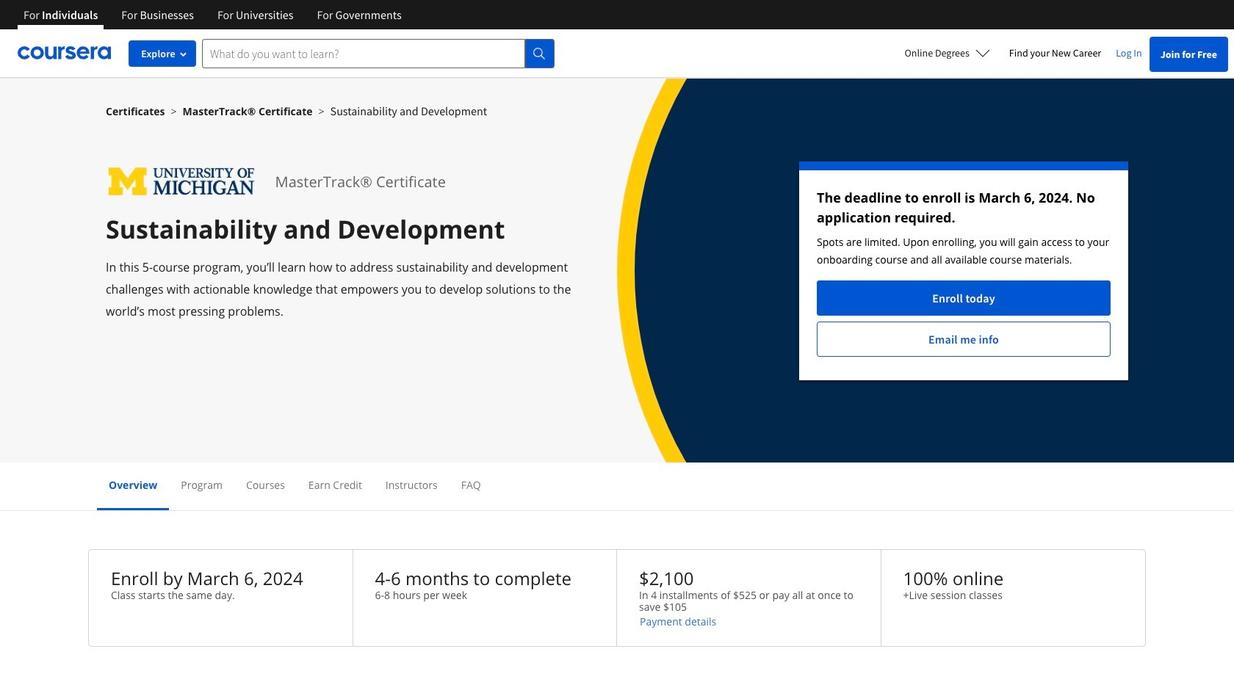 Task type: locate. For each thing, give the bounding box(es) containing it.
certificate menu element
[[97, 463, 1138, 511]]

None search field
[[202, 39, 555, 68]]

banner navigation
[[12, 0, 414, 29]]

status
[[800, 162, 1129, 381]]



Task type: describe. For each thing, give the bounding box(es) containing it.
university of michigan image
[[106, 162, 258, 202]]

coursera image
[[18, 41, 111, 65]]

What do you want to learn? text field
[[202, 39, 526, 68]]



Task type: vqa. For each thing, say whether or not it's contained in the screenshot.
skills
no



